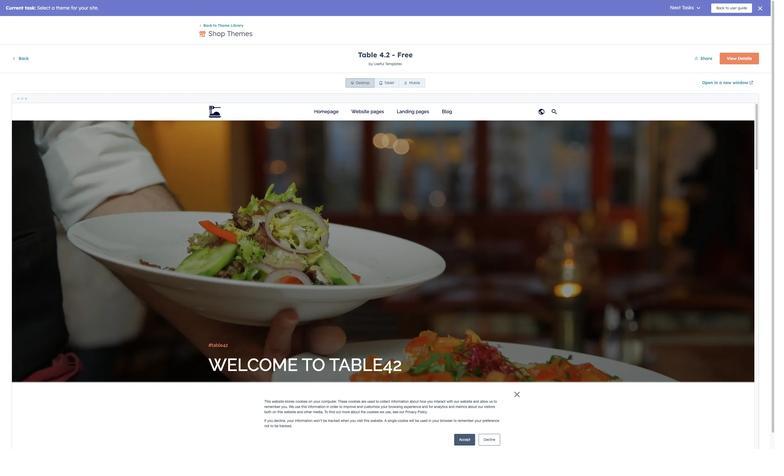 Task type: describe. For each thing, give the bounding box(es) containing it.
theme
[[218, 23, 230, 28]]

back to theme library
[[204, 23, 244, 28]]

back to theme library link
[[199, 23, 244, 28]]

shop themes
[[208, 29, 253, 38]]

library
[[231, 23, 244, 28]]

themes
[[227, 29, 253, 38]]

to
[[213, 23, 217, 28]]



Task type: locate. For each thing, give the bounding box(es) containing it.
shop
[[208, 29, 225, 38]]

back
[[204, 23, 212, 28]]



Task type: vqa. For each thing, say whether or not it's contained in the screenshot.
we'll
no



